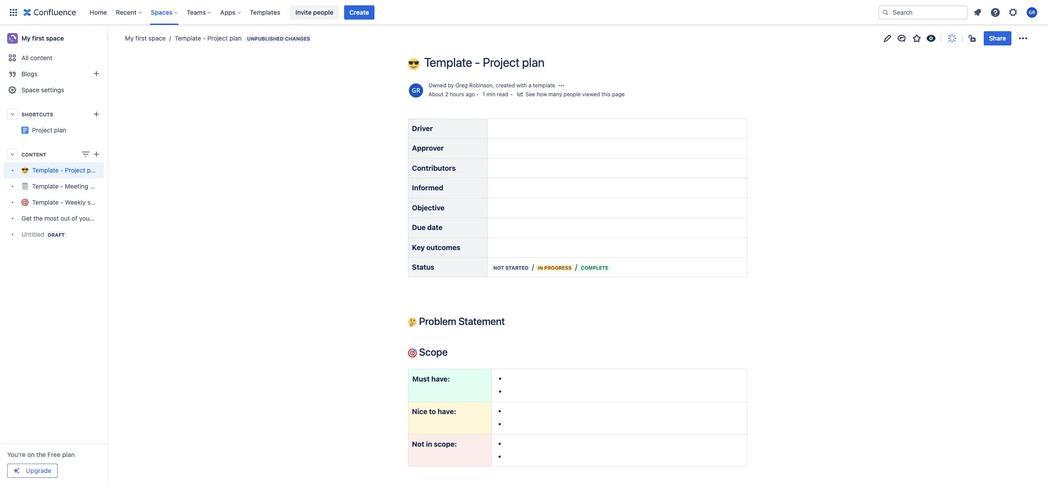 Task type: describe. For each thing, give the bounding box(es) containing it.
key outcomes
[[412, 244, 461, 252]]

objective
[[412, 204, 445, 212]]

template - project plan image
[[21, 127, 29, 134]]

created
[[496, 82, 515, 89]]

approver
[[412, 144, 444, 153]]

of
[[72, 215, 77, 223]]

owned
[[429, 82, 447, 89]]

all content
[[21, 54, 52, 62]]

recent button
[[113, 5, 146, 19]]

meeting
[[65, 183, 88, 190]]

share
[[990, 34, 1007, 42]]

scope
[[417, 346, 448, 359]]

more actions image
[[1018, 33, 1029, 44]]

banner containing home
[[0, 0, 1049, 25]]

template down teams
[[175, 34, 201, 42]]

quick summary image
[[947, 33, 958, 44]]

content
[[21, 152, 46, 157]]

premium image
[[13, 468, 20, 475]]

not in scope:
[[412, 441, 457, 449]]

your
[[79, 215, 92, 223]]

star image
[[912, 33, 923, 44]]

plan inside project plan link
[[126, 123, 138, 130]]

add shortcut image
[[91, 109, 102, 120]]

problem statement
[[417, 316, 505, 328]]

2 horizontal spatial space
[[148, 34, 166, 42]]

2 my first space from the left
[[125, 34, 166, 42]]

0 vertical spatial have:
[[432, 376, 450, 384]]

space
[[21, 86, 39, 94]]

blogs link
[[4, 66, 104, 82]]

this
[[602, 91, 611, 98]]

statement
[[459, 316, 505, 328]]

free
[[48, 452, 61, 459]]

unpublished changes
[[247, 36, 310, 42]]

many
[[549, 91, 562, 98]]

spaces button
[[148, 5, 182, 19]]

space element
[[0, 25, 138, 486]]

date
[[428, 224, 443, 232]]

invite
[[296, 8, 312, 16]]

weekly
[[65, 199, 86, 207]]

see how many people viewed this page
[[526, 91, 625, 98]]

content
[[30, 54, 52, 62]]

all
[[21, 54, 29, 62]]

Search field
[[879, 5, 968, 19]]

key
[[412, 244, 425, 252]]

settings icon image
[[1009, 7, 1019, 18]]

contributors
[[412, 164, 456, 172]]

search image
[[883, 9, 890, 16]]

must have:
[[413, 376, 450, 384]]

stop watching image
[[926, 33, 937, 44]]

with
[[517, 82, 527, 89]]

team
[[94, 215, 108, 223]]

space settings
[[21, 86, 64, 94]]

help icon image
[[991, 7, 1001, 18]]

no restrictions image
[[968, 33, 979, 44]]

get the most out of your team space
[[21, 215, 127, 223]]

edit this page image
[[883, 33, 893, 44]]

1 / from the left
[[532, 264, 534, 272]]

status
[[412, 264, 435, 272]]

template
[[533, 82, 556, 89]]

0 vertical spatial the
[[33, 215, 43, 223]]

in inside not started / in progress / complete
[[538, 265, 543, 271]]

template up template - weekly status report link
[[32, 183, 59, 190]]

spaces
[[151, 8, 173, 16]]

upgrade button
[[8, 465, 57, 478]]

not started / in progress / complete
[[494, 264, 609, 272]]

unpublished
[[247, 36, 284, 42]]

copy image
[[504, 316, 515, 327]]

space settings link
[[4, 82, 104, 98]]

see
[[526, 91, 536, 98]]

must
[[413, 376, 430, 384]]

get
[[21, 215, 32, 223]]

invite people
[[296, 8, 334, 16]]

about
[[429, 91, 444, 98]]

first inside space element
[[32, 34, 44, 42]]

out
[[61, 215, 70, 223]]

template - weekly status report link
[[4, 195, 125, 211]]

with a template button
[[517, 82, 556, 90]]

1
[[483, 91, 485, 98]]

:thinking: image
[[408, 319, 417, 327]]

0 horizontal spatial space
[[46, 34, 64, 42]]

most
[[44, 215, 59, 223]]

:sunglasses: image
[[408, 58, 420, 70]]

viewed
[[583, 91, 600, 98]]

draft
[[48, 232, 65, 238]]

problem
[[419, 316, 457, 328]]

nice to have:
[[412, 408, 457, 417]]

due
[[412, 224, 426, 232]]

due date
[[412, 224, 443, 232]]

apps
[[220, 8, 236, 16]]

you're on the free plan
[[7, 452, 75, 459]]

your profile and preferences image
[[1027, 7, 1038, 18]]

manage page ownership image
[[558, 82, 565, 89]]

,
[[493, 82, 495, 89]]

progress
[[545, 265, 572, 271]]

0 horizontal spatial project plan
[[32, 126, 66, 134]]

:sunglasses: image
[[408, 58, 420, 70]]

shortcuts
[[21, 111, 53, 117]]

create a blog image
[[91, 68, 102, 79]]

content button
[[4, 147, 104, 163]]

not
[[412, 441, 425, 449]]

driver
[[412, 125, 433, 133]]

0 horizontal spatial in
[[426, 441, 432, 449]]

share button
[[984, 31, 1012, 46]]

report
[[107, 199, 125, 207]]



Task type: vqa. For each thing, say whether or not it's contained in the screenshot.
HOURS
yes



Task type: locate. For each thing, give the bounding box(es) containing it.
/ right "progress"
[[576, 264, 578, 272]]

my down recent popup button
[[125, 34, 134, 42]]

home link
[[87, 5, 110, 19]]

plan
[[230, 34, 242, 42], [522, 55, 545, 70], [126, 123, 138, 130], [54, 126, 66, 134], [87, 167, 99, 174], [62, 452, 75, 459]]

status
[[87, 199, 105, 207]]

my
[[21, 34, 31, 42], [125, 34, 134, 42]]

- left weekly
[[60, 199, 63, 207]]

project plan link
[[4, 122, 138, 138], [32, 126, 66, 134]]

a
[[529, 82, 532, 89]]

template down the content dropdown button
[[32, 167, 59, 174]]

1 min read
[[483, 91, 509, 98]]

0 vertical spatial in
[[538, 265, 543, 271]]

2 first from the left
[[135, 34, 147, 42]]

first down recent popup button
[[135, 34, 147, 42]]

have:
[[432, 376, 450, 384], [438, 408, 457, 417]]

greg
[[456, 82, 468, 89]]

see how many people viewed this page button
[[517, 90, 625, 99]]

tree
[[4, 163, 127, 243]]

started
[[506, 265, 529, 271]]

people
[[313, 8, 334, 16], [564, 91, 581, 98]]

teams
[[187, 8, 206, 16]]

scope:
[[434, 441, 457, 449]]

the right on
[[36, 452, 46, 459]]

have: right must
[[432, 376, 450, 384]]

greg robinson image
[[409, 84, 423, 98]]

:thinking: image
[[408, 319, 417, 327]]

0 horizontal spatial first
[[32, 34, 44, 42]]

1 my from the left
[[21, 34, 31, 42]]

template - meeting notes
[[32, 183, 106, 190]]

templates
[[250, 8, 280, 16]]

blogs
[[21, 70, 38, 78]]

the right the get
[[33, 215, 43, 223]]

global element
[[5, 0, 877, 25]]

2 vertical spatial template - project plan
[[32, 167, 99, 174]]

project plan link up change view image
[[4, 122, 138, 138]]

get the most out of your team space link
[[4, 211, 127, 227]]

1 horizontal spatial my first space link
[[125, 34, 166, 43]]

my first space link up the all content link
[[4, 29, 104, 47]]

template - project plan up the robinson
[[424, 55, 545, 70]]

banner
[[0, 0, 1049, 25]]

1 horizontal spatial my
[[125, 34, 134, 42]]

change view image
[[80, 149, 91, 160]]

all content link
[[4, 50, 104, 66]]

people inside invite people button
[[313, 8, 334, 16]]

1 horizontal spatial space
[[110, 215, 127, 223]]

template up by
[[424, 55, 472, 70]]

space
[[46, 34, 64, 42], [148, 34, 166, 42], [110, 215, 127, 223]]

teams button
[[184, 5, 215, 19]]

ago
[[466, 91, 475, 98]]

0 horizontal spatial /
[[532, 264, 534, 272]]

have: right to
[[438, 408, 457, 417]]

by
[[448, 82, 454, 89]]

0 vertical spatial template - project plan
[[175, 34, 242, 42]]

/ right started
[[532, 264, 534, 272]]

2 / from the left
[[576, 264, 578, 272]]

0 horizontal spatial my first space
[[21, 34, 64, 42]]

1 my first space from the left
[[21, 34, 64, 42]]

:dart: image
[[408, 349, 417, 358], [408, 349, 417, 358]]

first up all content
[[32, 34, 44, 42]]

changes
[[285, 36, 310, 42]]

in left "progress"
[[538, 265, 543, 271]]

to
[[429, 408, 436, 417]]

copy image
[[447, 347, 458, 358]]

2
[[445, 91, 449, 98]]

my first space inside "link"
[[21, 34, 64, 42]]

invite people button
[[290, 5, 339, 19]]

template - project plan link
[[166, 34, 242, 43], [4, 163, 104, 179]]

0 horizontal spatial people
[[313, 8, 334, 16]]

outcomes
[[427, 244, 461, 252]]

template - meeting notes link
[[4, 179, 106, 195]]

1 horizontal spatial in
[[538, 265, 543, 271]]

1 horizontal spatial project plan
[[104, 123, 138, 130]]

untitled draft
[[21, 231, 65, 239]]

read
[[497, 91, 509, 98]]

1 first from the left
[[32, 34, 44, 42]]

1 horizontal spatial template - project plan link
[[166, 34, 242, 43]]

1 vertical spatial in
[[426, 441, 432, 449]]

my first space link down recent popup button
[[125, 34, 166, 43]]

- up the robinson
[[475, 55, 481, 70]]

0 horizontal spatial my
[[21, 34, 31, 42]]

how
[[537, 91, 547, 98]]

template - project plan inside space element
[[32, 167, 99, 174]]

people inside 'see how many people viewed this page' button
[[564, 91, 581, 98]]

notification icon image
[[973, 7, 984, 18]]

0 horizontal spatial template - project plan
[[32, 167, 99, 174]]

robinson
[[470, 82, 493, 89]]

settings
[[41, 86, 64, 94]]

1 vertical spatial people
[[564, 91, 581, 98]]

space down spaces
[[148, 34, 166, 42]]

2 horizontal spatial template - project plan
[[424, 55, 545, 70]]

1 horizontal spatial first
[[135, 34, 147, 42]]

about 2 hours ago
[[429, 91, 475, 98]]

space down report
[[110, 215, 127, 223]]

page
[[613, 91, 625, 98]]

confluence image
[[23, 7, 76, 18], [23, 7, 76, 18]]

not
[[494, 265, 504, 271]]

notes
[[90, 183, 106, 190]]

- left meeting
[[60, 183, 63, 190]]

template - project plan down teams popup button
[[175, 34, 242, 42]]

1 vertical spatial the
[[36, 452, 46, 459]]

template - weekly status report
[[32, 199, 125, 207]]

tree containing template - project plan
[[4, 163, 127, 243]]

1 horizontal spatial /
[[576, 264, 578, 272]]

1 vertical spatial have:
[[438, 408, 457, 417]]

hours
[[450, 91, 464, 98]]

create a page image
[[91, 149, 102, 160]]

min
[[487, 91, 496, 98]]

template up most
[[32, 199, 59, 207]]

nice
[[412, 408, 428, 417]]

my first space link
[[4, 29, 104, 47], [125, 34, 166, 43]]

template - project plan link up template - meeting notes
[[4, 163, 104, 179]]

upgrade
[[26, 468, 51, 475]]

people down manage page ownership icon
[[564, 91, 581, 98]]

0 horizontal spatial template - project plan link
[[4, 163, 104, 179]]

apps button
[[218, 5, 245, 19]]

template
[[175, 34, 201, 42], [424, 55, 472, 70], [32, 167, 59, 174], [32, 183, 59, 190], [32, 199, 59, 207]]

my first space down recent popup button
[[125, 34, 166, 42]]

on
[[27, 452, 35, 459]]

my inside space element
[[21, 34, 31, 42]]

- down teams popup button
[[203, 34, 206, 42]]

0 vertical spatial template - project plan link
[[166, 34, 242, 43]]

tree inside space element
[[4, 163, 127, 243]]

people right the invite
[[313, 8, 334, 16]]

my first space up the content
[[21, 34, 64, 42]]

create
[[350, 8, 369, 16]]

1 horizontal spatial my first space
[[125, 34, 166, 42]]

owned by greg robinson , created with a template
[[429, 82, 556, 89]]

my up all
[[21, 34, 31, 42]]

in right not on the bottom of the page
[[426, 441, 432, 449]]

recent
[[116, 8, 137, 16]]

create link
[[344, 5, 375, 19]]

1 horizontal spatial template - project plan
[[175, 34, 242, 42]]

1 vertical spatial template - project plan
[[424, 55, 545, 70]]

template - project plan link down teams popup button
[[166, 34, 242, 43]]

template - project plan up template - meeting notes
[[32, 167, 99, 174]]

informed
[[412, 184, 444, 192]]

- up 'template - meeting notes' link
[[60, 167, 63, 174]]

my first space link inside space element
[[4, 29, 104, 47]]

appswitcher icon image
[[8, 7, 19, 18]]

0 horizontal spatial my first space link
[[4, 29, 104, 47]]

in
[[538, 265, 543, 271], [426, 441, 432, 449]]

0 vertical spatial people
[[313, 8, 334, 16]]

1 horizontal spatial people
[[564, 91, 581, 98]]

the
[[33, 215, 43, 223], [36, 452, 46, 459]]

space up the all content link
[[46, 34, 64, 42]]

project
[[208, 34, 228, 42], [483, 55, 520, 70], [104, 123, 124, 130], [32, 126, 52, 134], [65, 167, 85, 174]]

untitled
[[21, 231, 44, 239]]

complete
[[581, 265, 609, 271]]

project plan link down shortcuts dropdown button
[[32, 126, 66, 134]]

2 my from the left
[[125, 34, 134, 42]]

1 vertical spatial template - project plan link
[[4, 163, 104, 179]]



